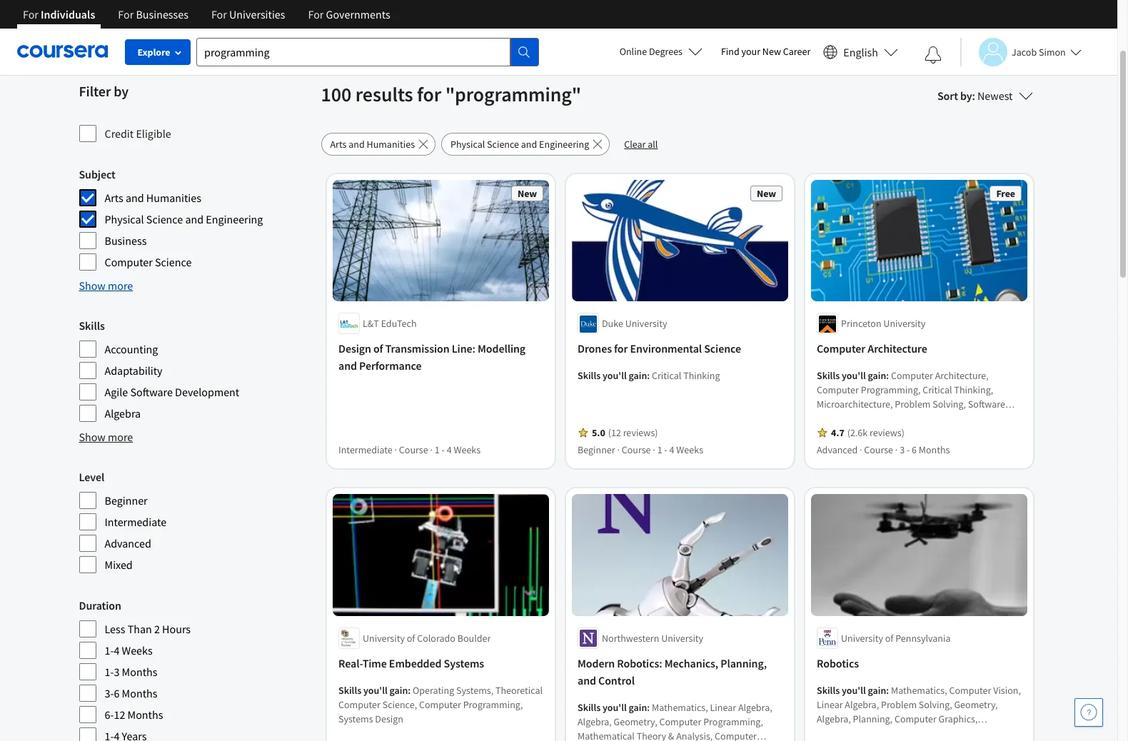 Task type: locate. For each thing, give the bounding box(es) containing it.
programming, down systems, on the bottom left
[[463, 699, 523, 711]]

0 vertical spatial beginner
[[578, 444, 615, 457]]

1 vertical spatial show
[[79, 430, 106, 444]]

arts inside button
[[330, 138, 347, 151]]

l&t
[[363, 317, 379, 330]]

gain down robotics link at bottom right
[[868, 684, 886, 697]]

advanced for advanced · course · 3 - 6 months
[[817, 444, 858, 457]]

: down architecture
[[886, 370, 889, 382]]

for right drones at the right top
[[614, 342, 628, 356]]

for for universities
[[211, 7, 227, 21]]

show down the algebra
[[79, 430, 106, 444]]

1 horizontal spatial arts
[[330, 138, 347, 151]]

for individuals
[[23, 7, 95, 21]]

gain for modern robotics:  mechanics, planning, and control
[[629, 701, 647, 714]]

0 horizontal spatial architecture,
[[817, 412, 870, 425]]

1 horizontal spatial critical
[[923, 384, 952, 397]]

show more down the algebra
[[79, 430, 133, 444]]

software-
[[872, 412, 913, 425]]

1 vertical spatial physical science and engineering
[[105, 212, 263, 226]]

systems down real-
[[338, 713, 373, 726]]

1 vertical spatial humanities
[[146, 191, 201, 205]]

architecture, up the 4.7
[[817, 412, 870, 425]]

- for drones for environmental science
[[664, 444, 667, 457]]

arts and humanities inside button
[[330, 138, 415, 151]]

skills you'll gain : up microarchitecture,
[[817, 370, 891, 382]]

less
[[105, 622, 125, 636]]

engineering inside computer architecture, computer programming, critical thinking, microarchitecture, problem solving, software architecture, software-defined networking, system software, software engineering
[[930, 427, 980, 440]]

university up architecture
[[884, 317, 926, 330]]

beginner up mixed
[[105, 494, 148, 508]]

beginner for beginner
[[105, 494, 148, 508]]

of for transmission
[[373, 342, 383, 356]]

1 horizontal spatial course
[[622, 444, 651, 457]]

2 - from the left
[[664, 444, 667, 457]]

1 vertical spatial 3
[[114, 665, 120, 679]]

you'll down time
[[363, 684, 387, 697]]

0 horizontal spatial by
[[114, 82, 129, 100]]

2 reviews) from the left
[[870, 427, 905, 440]]

1- down less
[[105, 644, 114, 658]]

1 vertical spatial arts
[[105, 191, 123, 205]]

: down drones for environmental science
[[647, 370, 650, 382]]

arts down 100 at the left top of page
[[330, 138, 347, 151]]

2 · from the left
[[430, 444, 433, 457]]

1 show more from the top
[[79, 279, 133, 293]]

gain for robotics
[[868, 684, 886, 697]]

sort by : newest
[[938, 89, 1013, 103]]

duke university
[[602, 317, 667, 330]]

real-time embedded systems
[[338, 656, 484, 671]]

humanities up business
[[146, 191, 201, 205]]

6-12 months
[[105, 708, 163, 722]]

beginner · course · 1 - 4 weeks
[[578, 444, 703, 457]]

design inside the design of transmission line: modelling and performance
[[338, 342, 371, 356]]

4 for from the left
[[308, 7, 324, 21]]

design
[[338, 342, 371, 356], [375, 713, 403, 726]]

and down "programming"
[[521, 138, 537, 151]]

What do you want to learn? text field
[[196, 38, 511, 66]]

software down thinking, at the right bottom
[[968, 398, 1005, 411]]

robotics link
[[817, 655, 1022, 672]]

more down computer science
[[108, 279, 133, 293]]

0 vertical spatial arts and humanities
[[330, 138, 415, 151]]

- for computer architecture
[[907, 444, 910, 457]]

1 horizontal spatial -
[[664, 444, 667, 457]]

1 show more button from the top
[[79, 277, 133, 294]]

show more for second show more button from the bottom of the page
[[79, 279, 133, 293]]

physical up business
[[105, 212, 144, 226]]

0 vertical spatial engineering
[[539, 138, 589, 151]]

systems down boulder on the bottom left of the page
[[444, 656, 484, 671]]

1 horizontal spatial 4
[[447, 444, 452, 457]]

2 horizontal spatial 4
[[669, 444, 674, 457]]

and down modern at the bottom
[[578, 674, 596, 688]]

0 vertical spatial programming,
[[861, 384, 921, 397]]

critical
[[652, 370, 681, 382], [923, 384, 952, 397]]

show more down computer science
[[79, 279, 133, 293]]

4 inside duration group
[[114, 644, 120, 658]]

for
[[417, 81, 442, 107], [614, 342, 628, 356]]

drones
[[578, 342, 612, 356]]

physical science and engineering button
[[441, 133, 610, 156]]

thinking
[[683, 370, 720, 382]]

0 horizontal spatial systems
[[338, 713, 373, 726]]

skills you'll gain : down robotics
[[817, 684, 891, 697]]

2 horizontal spatial of
[[885, 632, 894, 645]]

critical down environmental at the right
[[652, 370, 681, 382]]

0 vertical spatial more
[[108, 279, 133, 293]]

1 horizontal spatial 6
[[912, 444, 917, 457]]

critical for programming,
[[923, 384, 952, 397]]

problem
[[895, 398, 931, 411]]

3 course from the left
[[864, 444, 893, 457]]

skills inside group
[[79, 319, 105, 333]]

1- up 3-
[[105, 665, 114, 679]]

0 horizontal spatial beginner
[[105, 494, 148, 508]]

0 horizontal spatial physical science and engineering
[[105, 212, 263, 226]]

1 horizontal spatial beginner
[[578, 444, 615, 457]]

duration group
[[79, 597, 313, 742]]

you'll down robotics
[[842, 684, 866, 697]]

university of colorado boulder
[[363, 632, 491, 645]]

1 horizontal spatial physical
[[451, 138, 485, 151]]

3 for from the left
[[211, 7, 227, 21]]

clear
[[624, 138, 646, 151]]

physical down 100 results for "programming"
[[451, 138, 485, 151]]

university for modern
[[661, 632, 703, 645]]

3 inside duration group
[[114, 665, 120, 679]]

performance
[[359, 359, 421, 373]]

4 · from the left
[[653, 444, 655, 457]]

results
[[356, 81, 413, 107]]

software down adaptability
[[130, 385, 173, 399]]

governments
[[326, 7, 391, 21]]

6
[[912, 444, 917, 457], [114, 686, 120, 701]]

advanced up mixed
[[105, 536, 151, 551]]

physical science and engineering up computer science
[[105, 212, 263, 226]]

1 vertical spatial 6
[[114, 686, 120, 701]]

mixed
[[105, 558, 133, 572]]

science inside button
[[487, 138, 519, 151]]

0 vertical spatial 1-
[[105, 644, 114, 658]]

skills down control
[[578, 701, 601, 714]]

advanced down the 4.7
[[817, 444, 858, 457]]

0 vertical spatial intermediate
[[338, 444, 392, 457]]

you'll down control
[[603, 701, 627, 714]]

new for design of transmission line: modelling and performance
[[518, 187, 537, 200]]

computer down business
[[105, 255, 153, 269]]

for left universities
[[211, 7, 227, 21]]

2 course from the left
[[622, 444, 651, 457]]

by for sort
[[961, 89, 973, 103]]

1-
[[105, 644, 114, 658], [105, 665, 114, 679]]

1 vertical spatial design
[[375, 713, 403, 726]]

1 vertical spatial show more button
[[79, 429, 133, 446]]

show more button down the algebra
[[79, 429, 133, 446]]

1 horizontal spatial engineering
[[539, 138, 589, 151]]

systems
[[444, 656, 484, 671], [338, 713, 373, 726]]

advanced inside level 'group'
[[105, 536, 151, 551]]

computer architecture
[[817, 342, 927, 356]]

1 reviews) from the left
[[623, 427, 658, 440]]

6-
[[105, 708, 114, 722]]

gain down drones for environmental science
[[629, 370, 647, 382]]

gain up science,
[[389, 684, 408, 697]]

0 vertical spatial physical science and engineering
[[451, 138, 589, 151]]

skills you'll gain : down control
[[578, 701, 652, 714]]

line:
[[452, 342, 475, 356]]

intermediate inside level 'group'
[[105, 515, 167, 529]]

1 horizontal spatial 3
[[900, 444, 905, 457]]

3 down the software-
[[900, 444, 905, 457]]

3-
[[105, 686, 114, 701]]

northwestern
[[602, 632, 659, 645]]

1 vertical spatial arts and humanities
[[105, 191, 201, 205]]

show
[[79, 279, 106, 293], [79, 430, 106, 444]]

banner navigation
[[11, 0, 402, 39]]

1 vertical spatial critical
[[923, 384, 952, 397]]

for left businesses
[[118, 7, 134, 21]]

2 for from the left
[[118, 7, 134, 21]]

embedded
[[389, 656, 441, 671]]

1 more from the top
[[108, 279, 133, 293]]

intermediate for intermediate
[[105, 515, 167, 529]]

4 for intermediate · course · 1 - 4 weeks
[[447, 444, 452, 457]]

1 horizontal spatial programming,
[[861, 384, 921, 397]]

transmission
[[385, 342, 449, 356]]

1 vertical spatial systems
[[338, 713, 373, 726]]

level group
[[79, 469, 313, 574]]

1 horizontal spatial reviews)
[[870, 427, 905, 440]]

0 vertical spatial show
[[79, 279, 106, 293]]

1 vertical spatial 1-
[[105, 665, 114, 679]]

1 horizontal spatial of
[[407, 632, 415, 645]]

1 horizontal spatial humanities
[[367, 138, 415, 151]]

0 horizontal spatial physical
[[105, 212, 144, 226]]

for
[[23, 7, 39, 21], [118, 7, 134, 21], [211, 7, 227, 21], [308, 7, 324, 21]]

university
[[625, 317, 667, 330], [884, 317, 926, 330], [363, 632, 405, 645], [661, 632, 703, 645], [841, 632, 883, 645]]

5.0 (12 reviews)
[[592, 427, 658, 440]]

weeks inside duration group
[[122, 644, 153, 658]]

career
[[783, 45, 811, 58]]

0 horizontal spatial 3
[[114, 665, 120, 679]]

0 vertical spatial design
[[338, 342, 371, 356]]

0 horizontal spatial 6
[[114, 686, 120, 701]]

0 horizontal spatial software
[[130, 385, 173, 399]]

university up drones for environmental science
[[625, 317, 667, 330]]

for for governments
[[308, 7, 324, 21]]

arts and humanities button
[[321, 133, 436, 156]]

0 horizontal spatial of
[[373, 342, 383, 356]]

1 for intermediate · course · 1 - 4 weeks
[[435, 444, 439, 457]]

gain for drones for environmental science
[[629, 370, 647, 382]]

and up computer science
[[185, 212, 204, 226]]

0 horizontal spatial for
[[417, 81, 442, 107]]

2 horizontal spatial weeks
[[676, 444, 703, 457]]

design down science,
[[375, 713, 403, 726]]

of for pennsylvania
[[885, 632, 894, 645]]

computer left science,
[[338, 699, 380, 711]]

for left individuals
[[23, 7, 39, 21]]

beginner down 5.0
[[578, 444, 615, 457]]

skills you'll gain :
[[817, 370, 891, 382], [338, 684, 413, 697], [817, 684, 891, 697], [578, 701, 652, 714]]

1 vertical spatial programming,
[[463, 699, 523, 711]]

show for second show more button from the bottom of the page
[[79, 279, 106, 293]]

software down the software-
[[891, 427, 928, 440]]

1 vertical spatial advanced
[[105, 536, 151, 551]]

0 horizontal spatial engineering
[[206, 212, 263, 226]]

0 horizontal spatial 1
[[435, 444, 439, 457]]

pennsylvania
[[896, 632, 951, 645]]

0 horizontal spatial advanced
[[105, 536, 151, 551]]

1 vertical spatial more
[[108, 430, 133, 444]]

help center image
[[1081, 704, 1098, 721]]

0 vertical spatial systems
[[444, 656, 484, 671]]

6 down defined
[[912, 444, 917, 457]]

of left 'pennsylvania'
[[885, 632, 894, 645]]

system
[[817, 427, 847, 440]]

jacob simon button
[[961, 38, 1082, 66]]

1 1 from the left
[[435, 444, 439, 457]]

physical inside subject group
[[105, 212, 144, 226]]

show down business
[[79, 279, 106, 293]]

new for drones for environmental science
[[757, 187, 776, 200]]

months
[[919, 444, 950, 457], [122, 665, 157, 679], [122, 686, 157, 701], [128, 708, 163, 722]]

3 · from the left
[[617, 444, 620, 457]]

1 vertical spatial engineering
[[206, 212, 263, 226]]

3 - from the left
[[907, 444, 910, 457]]

1
[[435, 444, 439, 457], [657, 444, 662, 457]]

6 · from the left
[[895, 444, 898, 457]]

2 more from the top
[[108, 430, 133, 444]]

critical for :
[[652, 370, 681, 382]]

arts inside subject group
[[105, 191, 123, 205]]

2 1 from the left
[[657, 444, 662, 457]]

arts and humanities down results
[[330, 138, 415, 151]]

science
[[487, 138, 519, 151], [146, 212, 183, 226], [155, 255, 192, 269], [704, 342, 741, 356]]

0 vertical spatial humanities
[[367, 138, 415, 151]]

software
[[130, 385, 173, 399], [968, 398, 1005, 411], [891, 427, 928, 440]]

0 horizontal spatial reviews)
[[623, 427, 658, 440]]

2 horizontal spatial -
[[907, 444, 910, 457]]

modelling
[[478, 342, 525, 356]]

0 horizontal spatial programming,
[[463, 699, 523, 711]]

course for drones for environmental science
[[622, 444, 651, 457]]

gain
[[629, 370, 647, 382], [868, 370, 886, 382], [389, 684, 408, 697], [868, 684, 886, 697], [629, 701, 647, 714]]

architecture,
[[935, 370, 989, 382], [817, 412, 870, 425]]

months up 6-12 months
[[122, 686, 157, 701]]

edutech
[[381, 317, 416, 330]]

reviews) down the software-
[[870, 427, 905, 440]]

0 vertical spatial critical
[[652, 370, 681, 382]]

0 horizontal spatial weeks
[[122, 644, 153, 658]]

6 up 12
[[114, 686, 120, 701]]

more
[[108, 279, 133, 293], [108, 430, 133, 444]]

arts down subject
[[105, 191, 123, 205]]

1 for from the left
[[23, 7, 39, 21]]

1 horizontal spatial architecture,
[[935, 370, 989, 382]]

1 vertical spatial intermediate
[[105, 515, 167, 529]]

0 horizontal spatial -
[[441, 444, 445, 457]]

weeks for beginner · course · 1 - 4 weeks
[[676, 444, 703, 457]]

beginner inside level 'group'
[[105, 494, 148, 508]]

than
[[128, 622, 152, 636]]

university up robotics
[[841, 632, 883, 645]]

degrees
[[649, 45, 683, 58]]

0 horizontal spatial humanities
[[146, 191, 201, 205]]

1 horizontal spatial intermediate
[[338, 444, 392, 457]]

of inside the design of transmission line: modelling and performance
[[373, 342, 383, 356]]

programming, inside operating systems, theoretical computer science, computer programming, systems design
[[463, 699, 523, 711]]

1 horizontal spatial 1
[[657, 444, 662, 457]]

2 show more button from the top
[[79, 429, 133, 446]]

1 - from the left
[[441, 444, 445, 457]]

arts and humanities inside subject group
[[105, 191, 201, 205]]

of up performance
[[373, 342, 383, 356]]

you'll down drones at the right top
[[603, 370, 627, 382]]

0 vertical spatial arts
[[330, 138, 347, 151]]

reviews)
[[623, 427, 658, 440], [870, 427, 905, 440]]

subject
[[79, 167, 116, 181]]

2 show from the top
[[79, 430, 106, 444]]

you'll
[[603, 370, 627, 382], [842, 370, 866, 382], [363, 684, 387, 697], [842, 684, 866, 697], [603, 701, 627, 714]]

physical science and engineering down "programming"
[[451, 138, 589, 151]]

show more for second show more button
[[79, 430, 133, 444]]

: down robotics link at bottom right
[[886, 684, 889, 697]]

1 horizontal spatial physical science and engineering
[[451, 138, 589, 151]]

2 show more from the top
[[79, 430, 133, 444]]

2 horizontal spatial engineering
[[930, 427, 980, 440]]

months down 3-6 months
[[128, 708, 163, 722]]

reviews) up the beginner · course · 1 - 4 weeks
[[623, 427, 658, 440]]

4 for beginner · course · 1 - 4 weeks
[[669, 444, 674, 457]]

1 show from the top
[[79, 279, 106, 293]]

by right filter on the top of page
[[114, 82, 129, 100]]

1 horizontal spatial for
[[614, 342, 628, 356]]

by right sort
[[961, 89, 973, 103]]

1 vertical spatial show more
[[79, 430, 133, 444]]

3 up 3-
[[114, 665, 120, 679]]

programming, up problem
[[861, 384, 921, 397]]

0 horizontal spatial arts
[[105, 191, 123, 205]]

0 horizontal spatial critical
[[652, 370, 681, 382]]

critical inside computer architecture, computer programming, critical thinking, microarchitecture, problem solving, software architecture, software-defined networking, system software, software engineering
[[923, 384, 952, 397]]

2 horizontal spatial course
[[864, 444, 893, 457]]

skills you'll gain : down time
[[338, 684, 413, 697]]

advanced · course · 3 - 6 months
[[817, 444, 950, 457]]

0 vertical spatial advanced
[[817, 444, 858, 457]]

more for second show more button from the bottom of the page
[[108, 279, 133, 293]]

systems,
[[456, 684, 493, 697]]

for governments
[[308, 7, 391, 21]]

0 vertical spatial show more button
[[79, 277, 133, 294]]

1-3 months
[[105, 665, 157, 679]]

None search field
[[196, 38, 539, 66]]

0 horizontal spatial 4
[[114, 644, 120, 658]]

1-4 weeks
[[105, 644, 153, 658]]

for right results
[[417, 81, 442, 107]]

1 horizontal spatial advanced
[[817, 444, 858, 457]]

show more button down computer science
[[79, 277, 133, 294]]

show more button
[[79, 277, 133, 294], [79, 429, 133, 446]]

1 vertical spatial physical
[[105, 212, 144, 226]]

months down defined
[[919, 444, 950, 457]]

university up the mechanics, at the bottom right of the page
[[661, 632, 703, 645]]

software,
[[849, 427, 889, 440]]

credit eligible
[[105, 126, 171, 141]]

clear all button
[[616, 133, 667, 156]]

0 horizontal spatial arts and humanities
[[105, 191, 201, 205]]

humanities down results
[[367, 138, 415, 151]]

1 vertical spatial beginner
[[105, 494, 148, 508]]

gain down control
[[629, 701, 647, 714]]

2 1- from the top
[[105, 665, 114, 679]]

jacob simon
[[1012, 45, 1066, 58]]

1 horizontal spatial weeks
[[454, 444, 480, 457]]

1 horizontal spatial arts and humanities
[[330, 138, 415, 151]]

0 vertical spatial show more
[[79, 279, 133, 293]]

and left performance
[[338, 359, 357, 373]]

explore button
[[125, 39, 191, 65]]

architecture, up thinking, at the right bottom
[[935, 370, 989, 382]]

weeks
[[454, 444, 480, 457], [676, 444, 703, 457], [122, 644, 153, 658]]

2 vertical spatial engineering
[[930, 427, 980, 440]]

more down the algebra
[[108, 430, 133, 444]]

months up 3-6 months
[[122, 665, 157, 679]]

arts and humanities up business
[[105, 191, 201, 205]]

0 horizontal spatial design
[[338, 342, 371, 356]]

1 1- from the top
[[105, 644, 114, 658]]

show for second show more button
[[79, 430, 106, 444]]

1 horizontal spatial design
[[375, 713, 403, 726]]

critical up solving,
[[923, 384, 952, 397]]

of up real-time embedded systems
[[407, 632, 415, 645]]

reviews) for for
[[623, 427, 658, 440]]

computer architecture link
[[817, 340, 1022, 357]]

design down the l&t
[[338, 342, 371, 356]]

for left governments
[[308, 7, 324, 21]]

solving,
[[933, 398, 966, 411]]

and inside modern robotics:  mechanics, planning, and control
[[578, 674, 596, 688]]

find
[[721, 45, 740, 58]]

design of transmission line: modelling and performance
[[338, 342, 525, 373]]

computer down computer architecture link
[[891, 370, 933, 382]]

agile
[[105, 385, 128, 399]]

subject group
[[79, 166, 313, 271]]

0 vertical spatial physical
[[451, 138, 485, 151]]



Task type: describe. For each thing, give the bounding box(es) containing it.
online
[[620, 45, 647, 58]]

free
[[996, 187, 1015, 200]]

operating systems, theoretical computer science, computer programming, systems design
[[338, 684, 543, 726]]

reviews) for architecture
[[870, 427, 905, 440]]

0 vertical spatial architecture,
[[935, 370, 989, 382]]

physical inside button
[[451, 138, 485, 151]]

networking,
[[947, 412, 998, 425]]

(12
[[608, 427, 621, 440]]

1- for 3
[[105, 665, 114, 679]]

environmental
[[630, 342, 702, 356]]

jacob
[[1012, 45, 1037, 58]]

robotics
[[817, 656, 859, 671]]

1 horizontal spatial software
[[891, 427, 928, 440]]

university for computer
[[884, 317, 926, 330]]

find your new career link
[[714, 43, 818, 61]]

for for individuals
[[23, 7, 39, 21]]

computer down operating
[[419, 699, 461, 711]]

engineering inside subject group
[[206, 212, 263, 226]]

university up time
[[363, 632, 405, 645]]

newest
[[978, 89, 1013, 103]]

0 vertical spatial 3
[[900, 444, 905, 457]]

"programming"
[[446, 81, 582, 107]]

science,
[[382, 699, 417, 711]]

accounting
[[105, 342, 158, 356]]

: up science,
[[408, 684, 411, 697]]

l&t edutech
[[363, 317, 416, 330]]

design inside operating systems, theoretical computer science, computer programming, systems design
[[375, 713, 403, 726]]

5 · from the left
[[860, 444, 862, 457]]

operating
[[413, 684, 454, 697]]

100
[[321, 81, 352, 107]]

months for 6-12 months
[[128, 708, 163, 722]]

skills up microarchitecture,
[[817, 370, 840, 382]]

planning,
[[721, 656, 767, 671]]

1- for 4
[[105, 644, 114, 658]]

computer up microarchitecture,
[[817, 384, 859, 397]]

humanities inside button
[[367, 138, 415, 151]]

computer inside subject group
[[105, 255, 153, 269]]

modern
[[578, 656, 615, 671]]

clear all
[[624, 138, 658, 151]]

for universities
[[211, 7, 285, 21]]

3-6 months
[[105, 686, 157, 701]]

all
[[648, 138, 658, 151]]

100 results for "programming"
[[321, 81, 582, 107]]

months for 3-6 months
[[122, 686, 157, 701]]

boulder
[[457, 632, 491, 645]]

credit
[[105, 126, 134, 141]]

drones for environmental science
[[578, 342, 741, 356]]

: left newest
[[973, 89, 976, 103]]

simon
[[1039, 45, 1066, 58]]

adaptability
[[105, 364, 163, 378]]

for for businesses
[[118, 7, 134, 21]]

6 inside duration group
[[114, 686, 120, 701]]

skills down drones at the right top
[[578, 370, 601, 382]]

software inside skills group
[[130, 385, 173, 399]]

: down modern robotics:  mechanics, planning, and control
[[647, 701, 650, 714]]

1 · from the left
[[394, 444, 397, 457]]

you'll for robotics
[[842, 684, 866, 697]]

show notifications image
[[925, 46, 942, 64]]

4.7 (2.6k reviews)
[[831, 427, 905, 440]]

computer science
[[105, 255, 192, 269]]

physical science and engineering inside button
[[451, 138, 589, 151]]

university for drones
[[625, 317, 667, 330]]

and inside the design of transmission line: modelling and performance
[[338, 359, 357, 373]]

1 for beginner · course · 1 - 4 weeks
[[657, 444, 662, 457]]

of for colorado
[[407, 632, 415, 645]]

princeton university
[[841, 317, 926, 330]]

engineering inside button
[[539, 138, 589, 151]]

english
[[844, 45, 879, 59]]

1 vertical spatial for
[[614, 342, 628, 356]]

skills you'll gain : critical thinking
[[578, 370, 720, 382]]

explore
[[138, 46, 170, 59]]

systems inside operating systems, theoretical computer science, computer programming, systems design
[[338, 713, 373, 726]]

filter
[[79, 82, 111, 100]]

programming, inside computer architecture, computer programming, critical thinking, microarchitecture, problem solving, software architecture, software-defined networking, system software, software engineering
[[861, 384, 921, 397]]

advanced for advanced
[[105, 536, 151, 551]]

architecture
[[868, 342, 927, 356]]

by for filter
[[114, 82, 129, 100]]

modern robotics:  mechanics, planning, and control link
[[578, 655, 783, 689]]

1 course from the left
[[399, 444, 428, 457]]

you'll for modern robotics:  mechanics, planning, and control
[[603, 701, 627, 714]]

and up business
[[126, 191, 144, 205]]

development
[[175, 385, 239, 399]]

1 horizontal spatial systems
[[444, 656, 484, 671]]

thinking,
[[954, 384, 993, 397]]

weeks for intermediate · course · 1 - 4 weeks
[[454, 444, 480, 457]]

computer down princeton
[[817, 342, 866, 356]]

microarchitecture,
[[817, 398, 893, 411]]

you'll for drones for environmental science
[[603, 370, 627, 382]]

months for 1-3 months
[[122, 665, 157, 679]]

english button
[[818, 29, 904, 75]]

intermediate · course · 1 - 4 weeks
[[338, 444, 480, 457]]

course for computer architecture
[[864, 444, 893, 457]]

university of pennsylvania
[[841, 632, 951, 645]]

universities
[[229, 7, 285, 21]]

level
[[79, 470, 104, 484]]

online degrees button
[[608, 36, 714, 67]]

princeton
[[841, 317, 882, 330]]

theoretical
[[495, 684, 543, 697]]

2 horizontal spatial software
[[968, 398, 1005, 411]]

sort
[[938, 89, 959, 103]]

0 vertical spatial for
[[417, 81, 442, 107]]

more for second show more button
[[108, 430, 133, 444]]

mechanics,
[[664, 656, 718, 671]]

northwestern university
[[602, 632, 703, 645]]

0 vertical spatial 6
[[912, 444, 917, 457]]

intermediate for intermediate · course · 1 - 4 weeks
[[338, 444, 392, 457]]

defined
[[913, 412, 945, 425]]

real-time embedded systems link
[[338, 655, 543, 672]]

coursera image
[[17, 40, 108, 63]]

design of transmission line: modelling and performance link
[[338, 340, 543, 375]]

businesses
[[136, 7, 189, 21]]

skills group
[[79, 317, 313, 423]]

humanities inside subject group
[[146, 191, 201, 205]]

skills down real-
[[338, 684, 361, 697]]

(2.6k
[[847, 427, 868, 440]]

physical science and engineering inside subject group
[[105, 212, 263, 226]]

eligible
[[136, 126, 171, 141]]

less than 2 hours
[[105, 622, 191, 636]]

4.7
[[831, 427, 845, 440]]

time
[[362, 656, 387, 671]]

hours
[[162, 622, 191, 636]]

gain down computer architecture
[[868, 370, 886, 382]]

skills down robotics
[[817, 684, 840, 697]]

computer architecture, computer programming, critical thinking, microarchitecture, problem solving, software architecture, software-defined networking, system software, software engineering
[[817, 370, 1005, 440]]

drones for environmental science link
[[578, 340, 783, 357]]

you'll up microarchitecture,
[[842, 370, 866, 382]]

real-
[[338, 656, 362, 671]]

agile software development
[[105, 385, 239, 399]]

2
[[154, 622, 160, 636]]

duke
[[602, 317, 623, 330]]

algebra
[[105, 406, 141, 421]]

individuals
[[41, 7, 95, 21]]

beginner for beginner · course · 1 - 4 weeks
[[578, 444, 615, 457]]

1 vertical spatial architecture,
[[817, 412, 870, 425]]

and down 100 at the left top of page
[[349, 138, 365, 151]]

robotics:
[[617, 656, 662, 671]]

modern robotics:  mechanics, planning, and control
[[578, 656, 767, 688]]

online degrees
[[620, 45, 683, 58]]



Task type: vqa. For each thing, say whether or not it's contained in the screenshot.
Email me info
no



